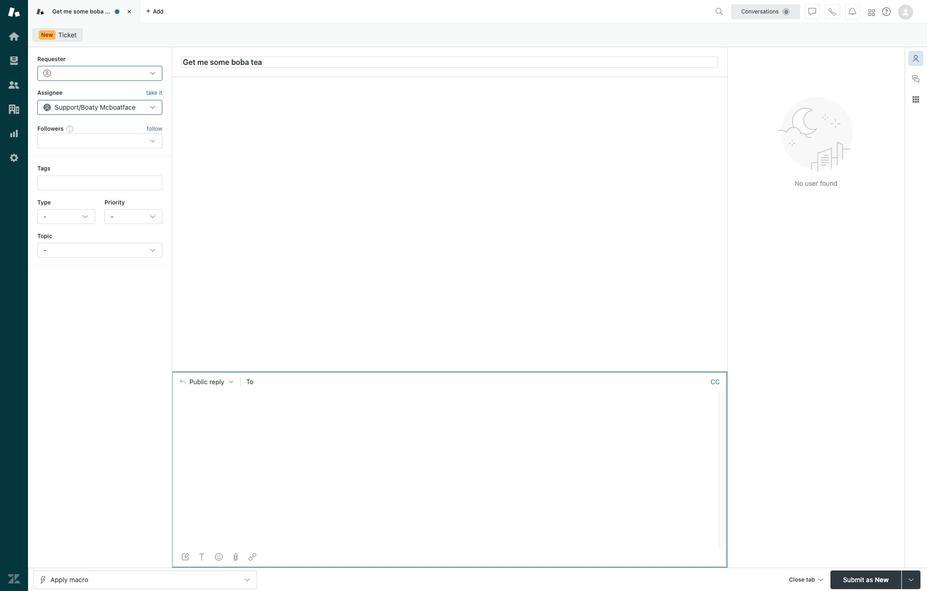Task type: describe. For each thing, give the bounding box(es) containing it.
Subject field
[[181, 56, 719, 67]]

main element
[[0, 0, 28, 591]]

admin image
[[8, 152, 20, 164]]

apps image
[[913, 96, 920, 103]]

tabs tab list
[[28, 0, 712, 23]]

reporting image
[[8, 127, 20, 140]]

add link (cmd k) image
[[249, 553, 256, 561]]

customers image
[[8, 79, 20, 91]]

get started image
[[8, 30, 20, 42]]

insert emojis image
[[215, 553, 223, 561]]

Public reply composer text field
[[176, 392, 717, 411]]

zendesk image
[[8, 573, 20, 585]]

views image
[[8, 55, 20, 67]]

organizations image
[[8, 103, 20, 115]]

close image
[[125, 7, 134, 16]]

notifications image
[[849, 8, 857, 15]]



Task type: locate. For each thing, give the bounding box(es) containing it.
customer context image
[[913, 55, 920, 62]]

tab
[[28, 0, 140, 23]]

zendesk support image
[[8, 6, 20, 18]]

zendesk products image
[[869, 9, 876, 16]]

format text image
[[198, 553, 206, 561]]

info on adding followers image
[[66, 125, 74, 133]]

draft mode image
[[182, 553, 189, 561]]

secondary element
[[28, 26, 928, 44]]

button displays agent's chat status as invisible. image
[[809, 8, 817, 15]]

minimize composer image
[[446, 368, 454, 375]]

get help image
[[883, 7, 891, 16]]

add attachment image
[[232, 553, 240, 561]]



Task type: vqa. For each thing, say whether or not it's contained in the screenshot.
Button Displays Agent'S Chat Status As Invisible. Image
yes



